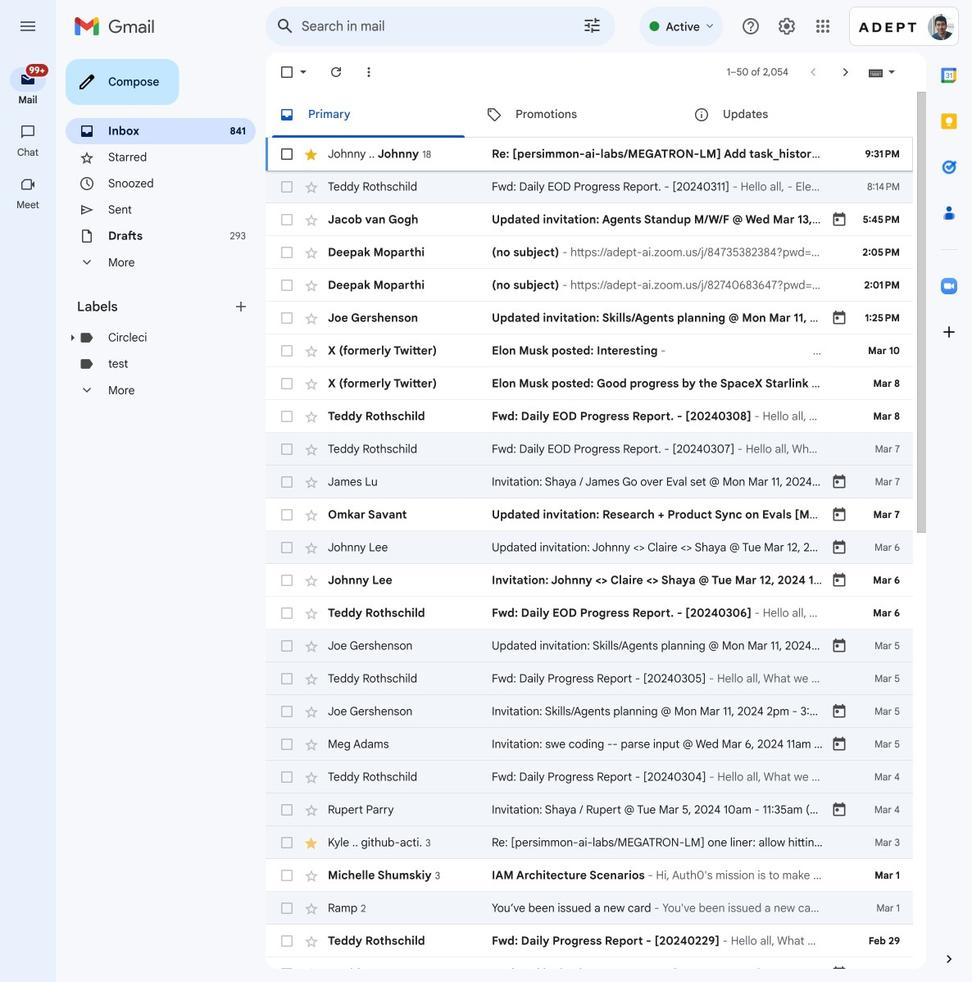 Task type: describe. For each thing, give the bounding box(es) containing it.
9 row from the top
[[266, 400, 914, 433]]

13 row from the top
[[266, 531, 973, 564]]

calendar event image for 3rd row
[[832, 212, 848, 228]]

gmail image
[[74, 10, 163, 43]]

0 horizontal spatial tab list
[[266, 92, 914, 138]]

18 row from the top
[[266, 695, 959, 728]]

refresh image
[[328, 64, 344, 80]]

1 horizontal spatial tab list
[[927, 52, 973, 923]]

3 row from the top
[[266, 203, 973, 236]]

10 row from the top
[[266, 433, 914, 466]]

main menu image
[[18, 16, 38, 36]]

older image
[[838, 64, 855, 80]]

5 row from the top
[[266, 269, 914, 302]]

more email options image
[[361, 64, 377, 80]]

15 row from the top
[[266, 597, 914, 630]]

advanced search options image
[[576, 9, 609, 42]]

search in mail image
[[271, 11, 300, 41]]

26 row from the top
[[266, 958, 973, 982]]

8 row from the top
[[266, 367, 914, 400]]

24 row from the top
[[266, 892, 914, 925]]

Search in mail text field
[[302, 18, 537, 34]]

support image
[[741, 16, 761, 36]]

21 row from the top
[[266, 794, 922, 827]]

22 row from the top
[[266, 827, 973, 859]]

6 row from the top
[[266, 302, 973, 335]]



Task type: locate. For each thing, give the bounding box(es) containing it.
2 calendar event image from the top
[[832, 310, 848, 326]]

main content
[[266, 92, 973, 982]]

Search in mail search field
[[266, 7, 615, 46]]

17 row from the top
[[266, 663, 914, 695]]

2 row from the top
[[266, 171, 914, 203]]

None checkbox
[[279, 146, 295, 162], [279, 179, 295, 195], [279, 212, 295, 228], [279, 277, 295, 294], [279, 310, 295, 326], [279, 343, 295, 359], [279, 408, 295, 425], [279, 507, 295, 523], [279, 605, 295, 622], [279, 769, 295, 786], [279, 802, 295, 818], [279, 900, 295, 917], [279, 966, 295, 982], [279, 146, 295, 162], [279, 179, 295, 195], [279, 212, 295, 228], [279, 277, 295, 294], [279, 310, 295, 326], [279, 343, 295, 359], [279, 408, 295, 425], [279, 507, 295, 523], [279, 605, 295, 622], [279, 769, 295, 786], [279, 802, 295, 818], [279, 900, 295, 917], [279, 966, 295, 982]]

None checkbox
[[279, 64, 295, 80], [279, 244, 295, 261], [279, 376, 295, 392], [279, 441, 295, 458], [279, 474, 295, 490], [279, 540, 295, 556], [279, 572, 295, 589], [279, 638, 295, 654], [279, 671, 295, 687], [279, 704, 295, 720], [279, 736, 295, 753], [279, 835, 295, 851], [279, 868, 295, 884], [279, 933, 295, 950], [279, 64, 295, 80], [279, 244, 295, 261], [279, 376, 295, 392], [279, 441, 295, 458], [279, 474, 295, 490], [279, 540, 295, 556], [279, 572, 295, 589], [279, 638, 295, 654], [279, 671, 295, 687], [279, 704, 295, 720], [279, 736, 295, 753], [279, 835, 295, 851], [279, 868, 295, 884], [279, 933, 295, 950]]

19 row from the top
[[266, 728, 968, 761]]

promotions tab
[[473, 92, 680, 138]]

1 calendar event image from the top
[[832, 212, 848, 228]]

row
[[266, 138, 973, 171], [266, 171, 914, 203], [266, 203, 973, 236], [266, 236, 914, 269], [266, 269, 914, 302], [266, 302, 973, 335], [266, 335, 914, 367], [266, 367, 914, 400], [266, 400, 914, 433], [266, 433, 914, 466], [266, 466, 973, 499], [266, 499, 973, 531], [266, 531, 973, 564], [266, 564, 973, 597], [266, 597, 914, 630], [266, 630, 973, 663], [266, 663, 914, 695], [266, 695, 959, 728], [266, 728, 968, 761], [266, 761, 914, 794], [266, 794, 922, 827], [266, 827, 973, 859], [266, 859, 914, 892], [266, 892, 914, 925], [266, 925, 914, 958], [266, 958, 973, 982]]

heading
[[0, 93, 56, 107], [0, 146, 56, 159], [0, 198, 56, 212], [77, 299, 233, 315]]

tab list
[[927, 52, 973, 923], [266, 92, 914, 138]]

16 row from the top
[[266, 630, 973, 663]]

11 row from the top
[[266, 466, 973, 499]]

20 row from the top
[[266, 761, 914, 794]]

12 row from the top
[[266, 499, 973, 531]]

navigation
[[0, 52, 57, 982]]

primary tab
[[266, 92, 472, 138]]

settings image
[[777, 16, 797, 36]]

select input tool image
[[887, 66, 897, 78]]

4 row from the top
[[266, 236, 914, 269]]

0 vertical spatial calendar event image
[[832, 212, 848, 228]]

14 row from the top
[[266, 564, 973, 597]]

calendar event image for 21th row from the bottom of the page
[[832, 310, 848, 326]]

updates tab
[[681, 92, 887, 138]]

1 vertical spatial calendar event image
[[832, 310, 848, 326]]

7 row from the top
[[266, 335, 914, 367]]

25 row from the top
[[266, 925, 914, 958]]

calendar event image
[[832, 212, 848, 228], [832, 310, 848, 326]]

23 row from the top
[[266, 859, 914, 892]]

1 row from the top
[[266, 138, 973, 171]]



Task type: vqa. For each thing, say whether or not it's contained in the screenshot.
to in the "link"
no



